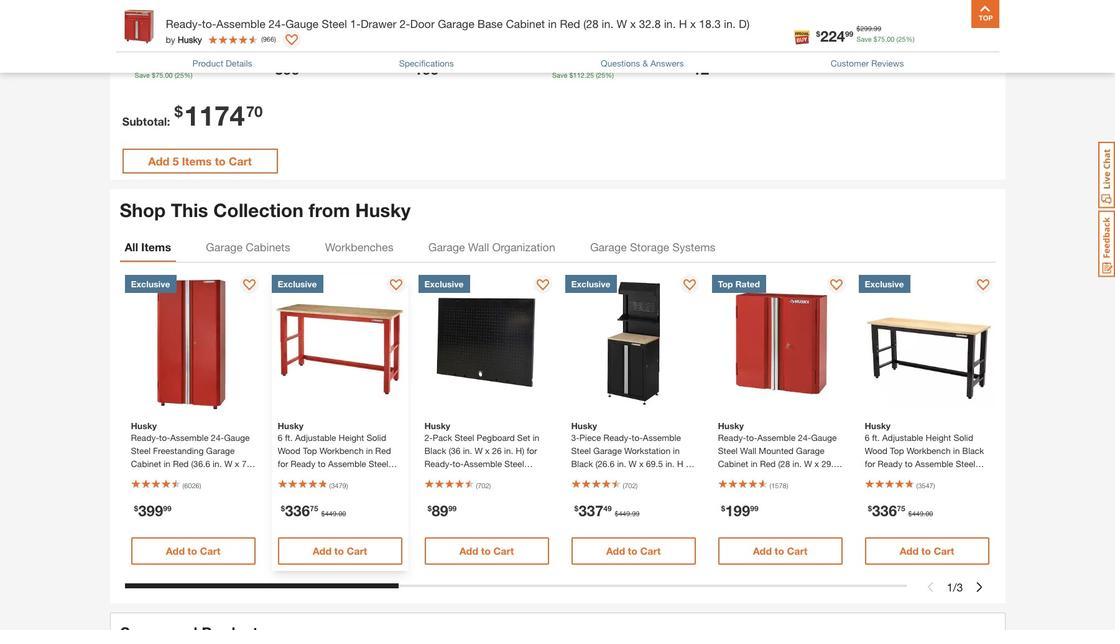Task type: vqa. For each thing, say whether or not it's contained in the screenshot.


Task type: locate. For each thing, give the bounding box(es) containing it.
%) inside 4 / 5 group
[[605, 71, 614, 79]]

assemble inside husky 6 ft. adjustable height solid wood top workbench in red for ready to assemble steel garage storage system
[[328, 459, 366, 469]]

0 horizontal spatial $ 224 99
[[153, 40, 191, 57]]

1 horizontal spatial $ 224 99
[[816, 27, 854, 44]]

0 horizontal spatial 224
[[157, 40, 182, 57]]

add to cart button
[[131, 538, 255, 565], [278, 538, 402, 565], [424, 538, 549, 565], [571, 538, 696, 565], [718, 538, 842, 565], [865, 538, 989, 565]]

1 horizontal spatial 1578
[[771, 482, 787, 490]]

0 horizontal spatial ready
[[291, 459, 315, 469]]

99
[[874, 24, 881, 32], [845, 29, 854, 38], [182, 42, 191, 51], [300, 62, 308, 72], [439, 62, 447, 72], [163, 504, 171, 513], [448, 504, 457, 513], [750, 504, 759, 513], [632, 510, 640, 518]]

6 ft. adjustable height solid wood top workbench in black for ready to assemble steel garage storage system image
[[859, 275, 995, 412]]

1 ( 702 ) from the left
[[476, 482, 491, 490]]

1578 inside 3 / 5 group
[[460, 33, 475, 41]]

18.3 left 6026
[[158, 472, 175, 482]]

2 height from the left
[[926, 433, 951, 443]]

( 702 ) up $ 337 49 $ 449 . 99
[[623, 482, 638, 490]]

0 horizontal spatial 336
[[285, 502, 310, 520]]

399
[[275, 60, 300, 78], [138, 502, 163, 520]]

base
[[478, 17, 503, 30]]

save up subtotal:
[[135, 71, 150, 79]]

workbenches button
[[320, 232, 399, 262]]

save for save $ 112 . 25 ( 25 %)
[[552, 71, 567, 79]]

99 inside $ 299 . 99 save $ 75 . 00 ( 25 %)
[[874, 24, 881, 32]]

$ 224 99 up save $ 75 . 00 ( 25 %)
[[153, 40, 191, 57]]

1 horizontal spatial display image
[[977, 280, 989, 292]]

1 vertical spatial 3479
[[331, 482, 346, 490]]

to for husky ready-to-assemble 24-gauge steel freestanding garage cabinet in red (36.6 in. w x 72 in. h x 18.3 in. d)
[[188, 545, 197, 557]]

wood for 6 ft. adjustable height solid wood top workbench in red for ready to assemble steel garage storage system
[[278, 446, 300, 456]]

0 horizontal spatial 18.3
[[158, 472, 175, 482]]

2 horizontal spatial save
[[857, 35, 872, 43]]

75 up reviews
[[878, 35, 885, 43]]

1 horizontal spatial $ 399 99
[[271, 60, 308, 78]]

gauge up 72 on the bottom left
[[224, 433, 250, 443]]

0 horizontal spatial 449
[[325, 510, 337, 518]]

(28 up the save $ 112 . 25 ( 25 %) on the top
[[583, 17, 599, 30]]

2 horizontal spatial cabinet
[[718, 459, 748, 469]]

$ inside '$ 89 99'
[[428, 504, 432, 513]]

0 horizontal spatial 12
[[692, 60, 709, 78]]

ready right 72 on the bottom left
[[291, 459, 315, 469]]

solid inside husky 6 ft. adjustable height solid wood top workbench in red for ready to assemble steel garage storage system
[[367, 433, 386, 443]]

( 3479 ) for 00
[[329, 482, 348, 490]]

1 6 from the left
[[278, 433, 283, 443]]

solid
[[367, 433, 386, 443], [954, 433, 973, 443]]

adjustable for 6 ft. adjustable height solid wood top workbench in red for ready to assemble steel garage storage system
[[295, 433, 336, 443]]

ready inside husky 6 ft. adjustable height solid wood top workbench in black for ready to assemble steel garage storage system
[[878, 459, 903, 469]]

to for husky 2-pack steel pegboard set in black (36 in. w x 26 in. h) for ready-to-assemble steel garage storage system
[[481, 545, 491, 557]]

25 up reviews
[[898, 35, 906, 43]]

$ 199 99 for (
[[721, 502, 759, 520]]

husky inside husky 6 ft. adjustable height solid wood top workbench in black for ready to assemble steel garage storage system
[[865, 421, 891, 431]]

( inside 1 / 5 group
[[175, 71, 176, 79]]

6 for 6 ft. adjustable height solid wood top workbench in red for ready to assemble steel garage storage system
[[278, 433, 283, 443]]

to- inside husky ready-to-assemble 24-gauge steel wall mounted garage cabinet in red (28 in. w x 29.7 in. h x 12 in. d)
[[746, 433, 757, 443]]

questions & answers
[[601, 58, 684, 68]]

( 3479 ) inside 4 / 5 group
[[598, 22, 616, 30]]

6 add to cart from the left
[[900, 545, 954, 557]]

ready inside husky 6 ft. adjustable height solid wood top workbench in red for ready to assemble steel garage storage system
[[291, 459, 315, 469]]

1 horizontal spatial items
[[182, 154, 212, 168]]

top for husky 6 ft. adjustable height solid wood top workbench in black for ready to assemble steel garage storage system
[[890, 446, 904, 456]]

12
[[692, 60, 709, 78], [745, 472, 755, 482]]

2 horizontal spatial 449
[[912, 510, 924, 518]]

w left 26
[[475, 446, 483, 456]]

99 inside '$ 89 99'
[[448, 504, 457, 513]]

99 inside 2 / 5 group
[[300, 62, 308, 72]]

2 horizontal spatial 24-
[[798, 433, 811, 443]]

0 horizontal spatial workbench
[[319, 446, 364, 456]]

966
[[263, 35, 274, 43]]

1 horizontal spatial save
[[552, 71, 567, 79]]

1 vertical spatial $ 199 99
[[721, 502, 759, 520]]

0 horizontal spatial ( 702 )
[[476, 482, 491, 490]]

1 workbench from the left
[[319, 446, 364, 456]]

system
[[342, 472, 371, 482], [488, 472, 518, 482], [929, 472, 958, 482]]

1 horizontal spatial 2-
[[424, 433, 433, 443]]

0 vertical spatial $ 399 99
[[271, 60, 308, 78]]

w down workstation
[[629, 459, 637, 469]]

display image
[[285, 34, 298, 47], [977, 280, 989, 292]]

4 add to cart from the left
[[606, 545, 661, 557]]

0 vertical spatial 1578
[[460, 33, 475, 41]]

0 horizontal spatial 702
[[478, 482, 489, 490]]

1 vertical spatial 199
[[725, 502, 750, 520]]

storage
[[630, 240, 669, 254], [309, 472, 339, 482], [455, 472, 486, 482], [896, 472, 926, 482]]

1 vertical spatial 399
[[138, 502, 163, 520]]

husky for husky 6 ft. adjustable height solid wood top workbench in black for ready to assemble steel garage storage system
[[865, 421, 891, 431]]

gauge for 399
[[224, 433, 250, 443]]

in inside husky ready-to-assemble 24-gauge steel wall mounted garage cabinet in red (28 in. w x 29.7 in. h x 12 in. d)
[[751, 459, 758, 469]]

1 horizontal spatial (28
[[778, 459, 790, 469]]

gauge inside husky ready-to-assemble 24-gauge steel freestanding garage cabinet in red (36.6 in. w x 72 in. h x 18.3 in. d)
[[224, 433, 250, 443]]

0 horizontal spatial height
[[339, 433, 364, 443]]

red inside husky 6 ft. adjustable height solid wood top workbench in red for ready to assemble steel garage storage system
[[375, 446, 391, 456]]

1 vertical spatial ( 3479 )
[[329, 482, 348, 490]]

2 solid from the left
[[954, 433, 973, 443]]

x left "32.8"
[[630, 17, 636, 30]]

98
[[709, 62, 717, 72]]

husky for husky ready-to-assemble 24-gauge steel wall mounted garage cabinet in red (28 in. w x 29.7 in. h x 12 in. d)
[[718, 421, 744, 431]]

0 horizontal spatial items
[[141, 240, 171, 254]]

red
[[560, 17, 580, 30], [375, 446, 391, 456], [173, 459, 189, 469], [760, 459, 776, 469]]

2 system from the left
[[488, 472, 518, 482]]

18.3 up 98
[[699, 17, 721, 30]]

2 horizontal spatial gauge
[[811, 433, 837, 443]]

3 system from the left
[[929, 472, 958, 482]]

0 horizontal spatial 1578
[[460, 33, 475, 41]]

702 up $ 337 49 $ 449 . 99
[[625, 482, 636, 490]]

wood inside husky 6 ft. adjustable height solid wood top workbench in red for ready to assemble steel garage storage system
[[278, 446, 300, 456]]

( 6026 )
[[183, 482, 201, 490]]

add for husky 2-pack steel pegboard set in black (36 in. w x 26 in. h) for ready-to-assemble steel garage storage system
[[459, 545, 478, 557]]

4 exclusive from the left
[[571, 279, 610, 289]]

save down 299
[[857, 35, 872, 43]]

2 6 from the left
[[865, 433, 870, 443]]

1 horizontal spatial cabinet
[[506, 17, 545, 30]]

add 5 items to cart
[[148, 154, 252, 168]]

1 horizontal spatial wood
[[865, 446, 888, 456]]

piece
[[579, 433, 601, 443]]

5
[[173, 154, 179, 168]]

1 vertical spatial (28
[[778, 459, 790, 469]]

224 inside 1 / 5 group
[[157, 40, 182, 57]]

height inside husky 6 ft. adjustable height solid wood top workbench in black for ready to assemble steel garage storage system
[[926, 433, 951, 443]]

d) inside husky ready-to-assemble 24-gauge steel wall mounted garage cabinet in red (28 in. w x 29.7 in. h x 12 in. d)
[[769, 472, 777, 482]]

0 horizontal spatial 24-
[[211, 433, 224, 443]]

$ 336 75 $ 449 . 00
[[281, 502, 346, 520], [868, 502, 933, 520]]

0 vertical spatial items
[[182, 154, 212, 168]]

1 702 from the left
[[478, 482, 489, 490]]

2 ft. from the left
[[872, 433, 880, 443]]

wood
[[278, 446, 300, 456], [865, 446, 888, 456]]

1 horizontal spatial 6
[[865, 433, 870, 443]]

1 vertical spatial 18.3
[[158, 472, 175, 482]]

1 horizontal spatial 3479
[[599, 22, 615, 30]]

1 horizontal spatial 18.3
[[699, 17, 721, 30]]

0 horizontal spatial $ 336 75 $ 449 . 00
[[281, 502, 346, 520]]

1 horizontal spatial system
[[488, 472, 518, 482]]

0 horizontal spatial 3479
[[331, 482, 346, 490]]

25 inside 1 / 5 group
[[176, 71, 184, 79]]

items inside all items button
[[141, 240, 171, 254]]

add to cart for 2-pack steel pegboard set in black (36 in. w x 26 in. h) for ready-to-assemble steel garage storage system
[[459, 545, 514, 557]]

0 horizontal spatial ( 3479 )
[[329, 482, 348, 490]]

add for husky 3-piece ready-to-assemble steel garage workstation in black (26.6 in. w x 69.5 in. h x 19.5 in. d)
[[606, 545, 625, 557]]

1 horizontal spatial 199
[[725, 502, 750, 520]]

height inside husky 6 ft. adjustable height solid wood top workbench in red for ready to assemble steel garage storage system
[[339, 433, 364, 443]]

702 down pegboard
[[478, 482, 489, 490]]

1 vertical spatial 2-
[[424, 433, 433, 443]]

to for husky 6 ft. adjustable height solid wood top workbench in black for ready to assemble steel garage storage system
[[921, 545, 931, 557]]

0 vertical spatial 2-
[[400, 17, 410, 30]]

adjustable for 6 ft. adjustable height solid wood top workbench in black for ready to assemble steel garage storage system
[[882, 433, 923, 443]]

save $ 75 . 00 ( 25 %)
[[135, 71, 193, 79]]

49
[[603, 504, 612, 513]]

449
[[325, 510, 337, 518], [619, 510, 630, 518], [912, 510, 924, 518]]

1 horizontal spatial ft.
[[872, 433, 880, 443]]

height for red
[[339, 433, 364, 443]]

ft.
[[285, 433, 293, 443], [872, 433, 880, 443]]

ready-
[[166, 17, 202, 30], [131, 433, 159, 443], [604, 433, 632, 443], [718, 433, 746, 443], [424, 459, 453, 469]]

2 adjustable from the left
[[882, 433, 923, 443]]

garage inside husky 6 ft. adjustable height solid wood top workbench in black for ready to assemble steel garage storage system
[[865, 472, 893, 482]]

product image image
[[119, 6, 160, 47]]

1 vertical spatial 12
[[745, 472, 755, 482]]

1 exclusive from the left
[[131, 279, 170, 289]]

exclusive for husky 3-piece ready-to-assemble steel garage workstation in black (26.6 in. w x 69.5 in. h x 19.5 in. d)
[[571, 279, 610, 289]]

husky for husky ready-to-assemble 24-gauge steel freestanding garage cabinet in red (36.6 in. w x 72 in. h x 18.3 in. d)
[[131, 421, 157, 431]]

h right 69.5
[[677, 459, 683, 469]]

red inside husky ready-to-assemble 24-gauge steel wall mounted garage cabinet in red (28 in. w x 29.7 in. h x 12 in. d)
[[760, 459, 776, 469]]

add for husky ready-to-assemble 24-gauge steel freestanding garage cabinet in red (36.6 in. w x 72 in. h x 18.3 in. d)
[[166, 545, 185, 557]]

visualtabs tab list
[[120, 232, 995, 262]]

224
[[820, 27, 845, 44], [157, 40, 182, 57]]

0 horizontal spatial ft.
[[285, 433, 293, 443]]

to-
[[202, 17, 216, 30], [159, 433, 170, 443], [632, 433, 643, 443], [746, 433, 757, 443], [453, 459, 464, 469]]

$ 224 99 up customer
[[816, 27, 854, 44]]

assemble inside husky ready-to-assemble 24-gauge steel freestanding garage cabinet in red (36.6 in. w x 72 in. h x 18.3 in. d)
[[170, 433, 209, 443]]

459
[[738, 33, 750, 41]]

0 vertical spatial 199
[[414, 60, 439, 78]]

224 up customer
[[820, 27, 845, 44]]

exclusive for husky ready-to-assemble 24-gauge steel freestanding garage cabinet in red (36.6 in. w x 72 in. h x 18.3 in. d)
[[131, 279, 170, 289]]

1 horizontal spatial $ 199 99
[[721, 502, 759, 520]]

garage wall organization
[[428, 240, 555, 254]]

0 vertical spatial 3479
[[599, 22, 615, 30]]

$ 12 98
[[688, 60, 717, 78]]

wall inside husky ready-to-assemble 24-gauge steel wall mounted garage cabinet in red (28 in. w x 29.7 in. h x 12 in. d)
[[740, 446, 756, 456]]

gauge up 29.7
[[811, 433, 837, 443]]

2 wood from the left
[[865, 446, 888, 456]]

449 inside $ 337 49 $ 449 . 99
[[619, 510, 630, 518]]

add
[[148, 154, 169, 168], [166, 545, 185, 557], [313, 545, 332, 557], [459, 545, 478, 557], [606, 545, 625, 557], [753, 545, 772, 557], [900, 545, 919, 557]]

0 horizontal spatial gauge
[[224, 433, 250, 443]]

24- inside husky ready-to-assemble 24-gauge steel wall mounted garage cabinet in red (28 in. w x 29.7 in. h x 12 in. d)
[[798, 433, 811, 443]]

customer reviews button
[[831, 57, 904, 70], [831, 57, 904, 70]]

0 vertical spatial 18.3
[[699, 17, 721, 30]]

$ 224 99 inside 1 / 5 group
[[153, 40, 191, 57]]

2 ready from the left
[[878, 459, 903, 469]]

for right 72 on the bottom left
[[278, 459, 288, 469]]

display image
[[243, 280, 255, 292], [390, 280, 402, 292], [536, 280, 549, 292], [683, 280, 696, 292], [830, 280, 842, 292]]

224 up save $ 75 . 00 ( 25 %)
[[157, 40, 182, 57]]

0 horizontal spatial wood
[[278, 446, 300, 456]]

2 horizontal spatial 336
[[872, 502, 897, 520]]

1578 down 'ready-to-assemble 24-gauge steel 1-drawer 2-door garage base cabinet in red (28 in. w x 32.8 in. h x 18.3 in. d)'
[[460, 33, 475, 41]]

workbench inside husky 6 ft. adjustable height solid wood top workbench in black for ready to assemble steel garage storage system
[[907, 446, 951, 456]]

steel inside husky 6 ft. adjustable height solid wood top workbench in black for ready to assemble steel garage storage system
[[956, 459, 975, 469]]

add to cart button for 6 ft. adjustable height solid wood top workbench in red for ready to assemble steel garage storage system
[[278, 538, 402, 565]]

0 vertical spatial $ 199 99
[[410, 60, 447, 78]]

w left 72 on the bottom left
[[224, 459, 232, 469]]

1 horizontal spatial ( 3479 )
[[598, 22, 616, 30]]

to for husky 3-piece ready-to-assemble steel garage workstation in black (26.6 in. w x 69.5 in. h x 19.5 in. d)
[[628, 545, 638, 557]]

solid inside husky 6 ft. adjustable height solid wood top workbench in black for ready to assemble steel garage storage system
[[954, 433, 973, 443]]

items
[[182, 154, 212, 168], [141, 240, 171, 254]]

1 449 from the left
[[325, 510, 337, 518]]

1 vertical spatial items
[[141, 240, 171, 254]]

husky ready-to-assemble 24-gauge steel freestanding garage cabinet in red (36.6 in. w x 72 in. h x 18.3 in. d)
[[131, 421, 251, 482]]

(28 down mounted
[[778, 459, 790, 469]]

husky inside husky 3-piece ready-to-assemble steel garage workstation in black (26.6 in. w x 69.5 in. h x 19.5 in. d)
[[571, 421, 597, 431]]

specifications button
[[399, 57, 454, 70], [399, 57, 454, 70]]

3 449 from the left
[[912, 510, 924, 518]]

2 workbench from the left
[[907, 446, 951, 456]]

questions & answers button
[[601, 57, 684, 70], [601, 57, 684, 70]]

2 702 from the left
[[625, 482, 636, 490]]

25 inside $ 299 . 99 save $ 75 . 00 ( 25 %)
[[898, 35, 906, 43]]

6 inside husky 6 ft. adjustable height solid wood top workbench in black for ready to assemble steel garage storage system
[[865, 433, 870, 443]]

1 solid from the left
[[367, 433, 386, 443]]

$ 199 99
[[410, 60, 447, 78], [721, 502, 759, 520]]

0 horizontal spatial adjustable
[[295, 433, 336, 443]]

gauge left 1-
[[285, 17, 319, 30]]

cart for husky 2-pack steel pegboard set in black (36 in. w x 26 in. h) for ready-to-assemble steel garage storage system
[[493, 545, 514, 557]]

h left ( 6026 )
[[143, 472, 149, 482]]

$ inside 2 / 5 group
[[271, 62, 275, 72]]

x left 26
[[485, 446, 490, 456]]

system inside husky 6 ft. adjustable height solid wood top workbench in black for ready to assemble steel garage storage system
[[929, 472, 958, 482]]

save inside $ 299 . 99 save $ 75 . 00 ( 25 %)
[[857, 35, 872, 43]]

product details
[[193, 58, 252, 68]]

save $ 112 . 25 ( 25 %)
[[552, 71, 614, 79]]

details
[[226, 58, 252, 68]]

0 horizontal spatial %)
[[184, 71, 193, 79]]

wall
[[468, 240, 489, 254], [740, 446, 756, 456]]

24- for 399
[[211, 433, 224, 443]]

garage cabinets button
[[201, 232, 295, 262]]

336 inside 4 / 5 group
[[553, 40, 578, 57]]

2 exclusive from the left
[[278, 279, 317, 289]]

h right "32.8"
[[679, 17, 687, 30]]

( 3479 )
[[598, 22, 616, 30], [329, 482, 348, 490]]

system inside 'husky 2-pack steel pegboard set in black (36 in. w x 26 in. h) for ready-to-assemble steel garage storage system'
[[488, 472, 518, 482]]

d) down (26.6
[[602, 472, 611, 482]]

(28
[[583, 17, 599, 30], [778, 459, 790, 469]]

wall left organization
[[468, 240, 489, 254]]

1 horizontal spatial 399
[[275, 60, 300, 78]]

5 add to cart button from the left
[[718, 538, 842, 565]]

garage inside husky ready-to-assemble 24-gauge steel wall mounted garage cabinet in red (28 in. w x 29.7 in. h x 12 in. d)
[[796, 446, 825, 456]]

storage inside husky 6 ft. adjustable height solid wood top workbench in black for ready to assemble steel garage storage system
[[896, 472, 926, 482]]

2 $ 336 75 $ 449 . 00 from the left
[[868, 502, 933, 520]]

1 horizontal spatial solid
[[954, 433, 973, 443]]

2 add to cart button from the left
[[278, 538, 402, 565]]

0 horizontal spatial $ 199 99
[[410, 60, 447, 78]]

in.
[[602, 17, 614, 30], [664, 17, 676, 30], [724, 17, 736, 30], [463, 446, 472, 456], [504, 446, 513, 456], [213, 459, 222, 469], [617, 459, 626, 469], [665, 459, 675, 469], [793, 459, 802, 469], [131, 472, 140, 482], [178, 472, 187, 482], [591, 472, 600, 482], [718, 472, 727, 482], [757, 472, 767, 482]]

1 / 5 group
[[122, 0, 255, 96]]

add to cart button for 2-pack steel pegboard set in black (36 in. w x 26 in. h) for ready-to-assemble steel garage storage system
[[424, 538, 549, 565]]

save left 112
[[552, 71, 567, 79]]

h inside husky ready-to-assemble 24-gauge steel wall mounted garage cabinet in red (28 in. w x 29.7 in. h x 12 in. d)
[[730, 472, 736, 482]]

0 horizontal spatial wall
[[468, 240, 489, 254]]

24-
[[269, 17, 285, 30], [211, 433, 224, 443], [798, 433, 811, 443]]

3 add to cart button from the left
[[424, 538, 549, 565]]

solid for red
[[367, 433, 386, 443]]

99 inside 3 / 5 group
[[439, 62, 447, 72]]

set
[[517, 433, 530, 443]]

1 ft. from the left
[[285, 433, 293, 443]]

in inside husky 6 ft. adjustable height solid wood top workbench in black for ready to assemble steel garage storage system
[[953, 446, 960, 456]]

black
[[424, 446, 446, 456], [962, 446, 984, 456], [571, 459, 593, 469]]

top for husky 6 ft. adjustable height solid wood top workbench in red for ready to assemble steel garage storage system
[[303, 446, 317, 456]]

12 left ( 1578 )
[[745, 472, 755, 482]]

3 add to cart from the left
[[459, 545, 514, 557]]

. inside $ 337 49 $ 449 . 99
[[630, 510, 632, 518]]

husky for husky 3-piece ready-to-assemble steel garage workstation in black (26.6 in. w x 69.5 in. h x 19.5 in. d)
[[571, 421, 597, 431]]

assemble inside husky 6 ft. adjustable height solid wood top workbench in black for ready to assemble steel garage storage system
[[915, 459, 953, 469]]

1 horizontal spatial 449
[[619, 510, 630, 518]]

ft. inside husky 6 ft. adjustable height solid wood top workbench in black for ready to assemble steel garage storage system
[[872, 433, 880, 443]]

workbench for black
[[907, 446, 951, 456]]

89
[[432, 502, 448, 520]]

exclusive
[[131, 279, 170, 289], [278, 279, 317, 289], [424, 279, 464, 289], [571, 279, 610, 289], [865, 279, 904, 289]]

in inside husky ready-to-assemble 24-gauge steel freestanding garage cabinet in red (36.6 in. w x 72 in. h x 18.3 in. d)
[[164, 459, 170, 469]]

) for husky 2-pack steel pegboard set in black (36 in. w x 26 in. h) for ready-to-assemble steel garage storage system
[[489, 482, 491, 490]]

&
[[643, 58, 648, 68]]

gauge inside husky ready-to-assemble 24-gauge steel wall mounted garage cabinet in red (28 in. w x 29.7 in. h x 12 in. d)
[[811, 433, 837, 443]]

h left ( 1578 )
[[730, 472, 736, 482]]

%) for save $ 112 . 25 ( 25 %)
[[605, 71, 614, 79]]

3479 inside 4 / 5 group
[[599, 22, 615, 30]]

add to cart button for 3-piece ready-to-assemble steel garage workstation in black (26.6 in. w x 69.5 in. h x 19.5 in. d)
[[571, 538, 696, 565]]

d) down mounted
[[769, 472, 777, 482]]

0 vertical spatial 399
[[275, 60, 300, 78]]

1 / 3
[[947, 580, 963, 594]]

2 horizontal spatial black
[[962, 446, 984, 456]]

3 display image from the left
[[536, 280, 549, 292]]

6 add to cart button from the left
[[865, 538, 989, 565]]

x
[[630, 17, 636, 30], [690, 17, 696, 30], [485, 446, 490, 456], [235, 459, 239, 469], [639, 459, 644, 469], [686, 459, 690, 469], [815, 459, 819, 469], [151, 472, 156, 482], [738, 472, 743, 482]]

75
[[878, 35, 885, 43], [156, 71, 163, 79], [310, 504, 318, 513], [897, 504, 905, 513]]

add to cart
[[166, 545, 220, 557], [313, 545, 367, 557], [459, 545, 514, 557], [606, 545, 661, 557], [753, 545, 808, 557], [900, 545, 954, 557]]

for
[[527, 446, 537, 456], [278, 459, 288, 469], [865, 459, 875, 469]]

w left "32.8"
[[617, 17, 627, 30]]

all
[[125, 240, 138, 254]]

%) inside 1 / 5 group
[[184, 71, 193, 79]]

pack
[[433, 433, 452, 443]]

workbench for red
[[319, 446, 364, 456]]

add to cart button for ready-to-assemble 24-gauge steel freestanding garage cabinet in red (36.6 in. w x 72 in. h x 18.3 in. d)
[[131, 538, 255, 565]]

1 horizontal spatial 12
[[745, 472, 755, 482]]

ft. inside husky 6 ft. adjustable height solid wood top workbench in red for ready to assemble steel garage storage system
[[285, 433, 293, 443]]

add to cart for 6 ft. adjustable height solid wood top workbench in red for ready to assemble steel garage storage system
[[313, 545, 367, 557]]

1 add to cart button from the left
[[131, 538, 255, 565]]

red inside husky ready-to-assemble 24-gauge steel freestanding garage cabinet in red (36.6 in. w x 72 in. h x 18.3 in. d)
[[173, 459, 189, 469]]

2 ( 702 ) from the left
[[623, 482, 638, 490]]

feedback link image
[[1098, 210, 1115, 277]]

for right 29.7
[[865, 459, 875, 469]]

1 horizontal spatial $ 336 75 $ 449 . 00
[[868, 502, 933, 520]]

1 horizontal spatial 336
[[553, 40, 578, 57]]

5 add to cart from the left
[[753, 545, 808, 557]]

1 ready from the left
[[291, 459, 315, 469]]

1 horizontal spatial ( 702 )
[[623, 482, 638, 490]]

0 vertical spatial (28
[[583, 17, 599, 30]]

399 inside 2 / 5 group
[[275, 60, 300, 78]]

2 horizontal spatial %)
[[906, 35, 915, 43]]

1 horizontal spatial black
[[571, 459, 593, 469]]

2 449 from the left
[[619, 510, 630, 518]]

0 vertical spatial display image
[[285, 34, 298, 47]]

12 inside husky ready-to-assemble 24-gauge steel wall mounted garage cabinet in red (28 in. w x 29.7 in. h x 12 in. d)
[[745, 472, 755, 482]]

1578
[[460, 33, 475, 41], [771, 482, 787, 490]]

( 966 )
[[261, 35, 276, 43]]

1 horizontal spatial height
[[926, 433, 951, 443]]

w inside husky 3-piece ready-to-assemble steel garage workstation in black (26.6 in. w x 69.5 in. h x 19.5 in. d)
[[629, 459, 637, 469]]

0 horizontal spatial black
[[424, 446, 446, 456]]

0 horizontal spatial cabinet
[[131, 459, 161, 469]]

specifications
[[399, 58, 454, 68]]

organization
[[492, 240, 555, 254]]

2 horizontal spatial top
[[890, 446, 904, 456]]

live chat image
[[1098, 142, 1115, 208]]

1 add to cart from the left
[[166, 545, 220, 557]]

husky 6 ft. adjustable height solid wood top workbench in black for ready to assemble steel garage storage system
[[865, 421, 984, 482]]

1 display image from the left
[[243, 280, 255, 292]]

d) up "459"
[[739, 17, 750, 30]]

4 add to cart button from the left
[[571, 538, 696, 565]]

storage inside 'husky 2-pack steel pegboard set in black (36 in. w x 26 in. h) for ready-to-assemble steel garage storage system'
[[455, 472, 486, 482]]

save inside 1 / 5 group
[[135, 71, 150, 79]]

display image for 199
[[830, 280, 842, 292]]

exclusive for husky 2-pack steel pegboard set in black (36 in. w x 26 in. h) for ready-to-assemble steel garage storage system
[[424, 279, 464, 289]]

black inside husky 3-piece ready-to-assemble steel garage workstation in black (26.6 in. w x 69.5 in. h x 19.5 in. d)
[[571, 459, 593, 469]]

items right 5
[[182, 154, 212, 168]]

cart for husky 3-piece ready-to-assemble steel garage workstation in black (26.6 in. w x 69.5 in. h x 19.5 in. d)
[[640, 545, 661, 557]]

garage cabinets
[[206, 240, 290, 254]]

w left 29.7
[[804, 459, 812, 469]]

cabinets
[[246, 240, 290, 254]]

3 exclusive from the left
[[424, 279, 464, 289]]

ready right 29.7
[[878, 459, 903, 469]]

0 horizontal spatial top
[[303, 446, 317, 456]]

height for black
[[926, 433, 951, 443]]

0 horizontal spatial 6
[[278, 433, 283, 443]]

gauge for 199
[[811, 433, 837, 443]]

26
[[492, 446, 502, 456]]

steel inside husky 3-piece ready-to-assemble steel garage workstation in black (26.6 in. w x 69.5 in. h x 19.5 in. d)
[[571, 446, 591, 456]]

for inside husky 6 ft. adjustable height solid wood top workbench in red for ready to assemble steel garage storage system
[[278, 459, 288, 469]]

$ 399 99
[[271, 60, 308, 78], [134, 502, 171, 520]]

1 vertical spatial $ 399 99
[[134, 502, 171, 520]]

2 add to cart from the left
[[313, 545, 367, 557]]

2-pack steel pegboard set in black (36 in. w x 26 in. h) for ready-to-assemble steel garage storage system image
[[418, 275, 555, 412]]

336
[[553, 40, 578, 57], [285, 502, 310, 520], [872, 502, 897, 520]]

for right h)
[[527, 446, 537, 456]]

0 horizontal spatial $ 399 99
[[134, 502, 171, 520]]

ready- inside husky 3-piece ready-to-assemble steel garage workstation in black (26.6 in. w x 69.5 in. h x 19.5 in. d)
[[604, 433, 632, 443]]

husky 6 ft. adjustable height solid wood top workbench in red for ready to assemble steel garage storage system
[[278, 421, 391, 482]]

for inside husky 6 ft. adjustable height solid wood top workbench in black for ready to assemble steel garage storage system
[[865, 459, 875, 469]]

assemble inside 'husky 2-pack steel pegboard set in black (36 in. w x 26 in. h) for ready-to-assemble steel garage storage system'
[[464, 459, 502, 469]]

0 horizontal spatial 2-
[[400, 17, 410, 30]]

1 system from the left
[[342, 472, 371, 482]]

25 down "by husky" on the left top of the page
[[176, 71, 184, 79]]

1 wood from the left
[[278, 446, 300, 456]]

w inside 'husky 2-pack steel pegboard set in black (36 in. w x 26 in. h) for ready-to-assemble steel garage storage system'
[[475, 446, 483, 456]]

1 height from the left
[[339, 433, 364, 443]]

save inside 4 / 5 group
[[552, 71, 567, 79]]

1 adjustable from the left
[[295, 433, 336, 443]]

0 horizontal spatial 199
[[414, 60, 439, 78]]

$ 199 99 inside 3 / 5 group
[[410, 60, 447, 78]]

0 horizontal spatial for
[[278, 459, 288, 469]]

5 exclusive from the left
[[865, 279, 904, 289]]

336 for husky 6 ft. adjustable height solid wood top workbench in red for ready to assemble steel garage storage system
[[285, 502, 310, 520]]

1578 down mounted
[[771, 482, 787, 490]]

$ 89 99
[[428, 502, 457, 520]]

by
[[166, 34, 175, 44]]

0 vertical spatial wall
[[468, 240, 489, 254]]

( 702 ) down pegboard
[[476, 482, 491, 490]]

1 vertical spatial display image
[[977, 280, 989, 292]]

18.3
[[699, 17, 721, 30], [158, 472, 175, 482]]

6 for 6 ft. adjustable height solid wood top workbench in black for ready to assemble steel garage storage system
[[865, 433, 870, 443]]

system for husky 6 ft. adjustable height solid wood top workbench in red for ready to assemble steel garage storage system
[[342, 472, 371, 482]]

wall left mounted
[[740, 446, 756, 456]]

75 up subtotal:
[[156, 71, 163, 79]]

3-piece ready-to-assemble steel garage workstation in black (26.6 in. w x 69.5 in. h x 19.5 in. d) image
[[565, 275, 702, 412]]

system for husky 6 ft. adjustable height solid wood top workbench in black for ready to assemble steel garage storage system
[[929, 472, 958, 482]]

1 $ 336 75 $ 449 . 00 from the left
[[281, 502, 346, 520]]

items right all
[[141, 240, 171, 254]]

to- inside husky 3-piece ready-to-assemble steel garage workstation in black (26.6 in. w x 69.5 in. h x 19.5 in. d)
[[632, 433, 643, 443]]

$ inside subtotal: $ 1174 70
[[174, 103, 183, 120]]

product
[[193, 58, 223, 68]]

1 horizontal spatial %)
[[605, 71, 614, 79]]

$ 224 99
[[816, 27, 854, 44], [153, 40, 191, 57]]

d) down (36.6
[[189, 472, 198, 482]]

husky inside husky 6 ft. adjustable height solid wood top workbench in red for ready to assemble steel garage storage system
[[278, 421, 304, 431]]

4 / 5 group
[[540, 0, 673, 96]]

3479 for 00
[[331, 482, 346, 490]]

exclusive for husky 6 ft. adjustable height solid wood top workbench in black for ready to assemble steel garage storage system
[[865, 279, 904, 289]]

d) inside husky ready-to-assemble 24-gauge steel freestanding garage cabinet in red (36.6 in. w x 72 in. h x 18.3 in. d)
[[189, 472, 198, 482]]

0 vertical spatial ( 3479 )
[[598, 22, 616, 30]]

24- inside husky ready-to-assemble 24-gauge steel freestanding garage cabinet in red (36.6 in. w x 72 in. h x 18.3 in. d)
[[211, 433, 224, 443]]

12 right answers
[[692, 60, 709, 78]]

0 vertical spatial 12
[[692, 60, 709, 78]]

5 display image from the left
[[830, 280, 842, 292]]

1 horizontal spatial adjustable
[[882, 433, 923, 443]]



Task type: describe. For each thing, give the bounding box(es) containing it.
steel inside husky ready-to-assemble 24-gauge steel freestanding garage cabinet in red (36.6 in. w x 72 in. h x 18.3 in. d)
[[131, 446, 151, 456]]

all items button
[[120, 232, 176, 262]]

to inside husky 6 ft. adjustable height solid wood top workbench in black for ready to assemble steel garage storage system
[[905, 459, 913, 469]]

) for husky 3-piece ready-to-assemble steel garage workstation in black (26.6 in. w x 69.5 in. h x 19.5 in. d)
[[636, 482, 638, 490]]

to- inside husky ready-to-assemble 24-gauge steel freestanding garage cabinet in red (36.6 in. w x 72 in. h x 18.3 in. d)
[[159, 433, 170, 443]]

449 for 3-piece ready-to-assemble steel garage workstation in black (26.6 in. w x 69.5 in. h x 19.5 in. d)
[[619, 510, 630, 518]]

cart for husky 6 ft. adjustable height solid wood top workbench in black for ready to assemble steel garage storage system
[[934, 545, 954, 557]]

ft. for 6 ft. adjustable height solid wood top workbench in red for ready to assemble steel garage storage system
[[285, 433, 293, 443]]

wood for 6 ft. adjustable height solid wood top workbench in black for ready to assemble steel garage storage system
[[865, 446, 888, 456]]

19.5
[[571, 472, 588, 482]]

18.3 inside husky ready-to-assemble 24-gauge steel freestanding garage cabinet in red (36.6 in. w x 72 in. h x 18.3 in. d)
[[158, 472, 175, 482]]

systems
[[672, 240, 716, 254]]

2 display image from the left
[[390, 280, 402, 292]]

x left 72 on the bottom left
[[235, 459, 239, 469]]

(36.6
[[191, 459, 210, 469]]

$ 299 . 99 save $ 75 . 00 ( 25 %)
[[857, 24, 915, 43]]

(28 inside husky ready-to-assemble 24-gauge steel wall mounted garage cabinet in red (28 in. w x 29.7 in. h x 12 in. d)
[[778, 459, 790, 469]]

x left 69.5
[[639, 459, 644, 469]]

save for save $ 75 . 00 ( 25 %)
[[135, 71, 150, 79]]

) for husky ready-to-assemble 24-gauge steel freestanding garage cabinet in red (36.6 in. w x 72 in. h x 18.3 in. d)
[[199, 482, 201, 490]]

black for 336
[[962, 446, 984, 456]]

99 inside $ 337 49 $ 449 . 99
[[632, 510, 640, 518]]

24- for 199
[[798, 433, 811, 443]]

72
[[242, 459, 251, 469]]

x right "32.8"
[[690, 17, 696, 30]]

h inside husky 3-piece ready-to-assemble steel garage workstation in black (26.6 in. w x 69.5 in. h x 19.5 in. d)
[[677, 459, 683, 469]]

cabinet inside husky ready-to-assemble 24-gauge steel wall mounted garage cabinet in red (28 in. w x 29.7 in. h x 12 in. d)
[[718, 459, 748, 469]]

%) for save $ 75 . 00 ( 25 %)
[[184, 71, 193, 79]]

$ 336 75 $ 449 . 00 for 6 ft. adjustable height solid wood top workbench in black for ready to assemble steel garage storage system
[[868, 502, 933, 520]]

( 3479 ) for 25
[[598, 22, 616, 30]]

in inside 'husky 2-pack steel pegboard set in black (36 in. w x 26 in. h) for ready-to-assemble steel garage storage system'
[[533, 433, 539, 443]]

for for 6 ft. adjustable height solid wood top workbench in red for ready to assemble steel garage storage system
[[278, 459, 288, 469]]

1174
[[184, 99, 245, 132]]

25 right 112
[[586, 71, 594, 79]]

to- inside 'husky 2-pack steel pegboard set in black (36 in. w x 26 in. h) for ready-to-assemble steel garage storage system'
[[453, 459, 464, 469]]

$ inside 4 / 5 group
[[569, 71, 573, 79]]

black inside 'husky 2-pack steel pegboard set in black (36 in. w x 26 in. h) for ready-to-assemble steel garage storage system'
[[424, 446, 446, 456]]

for inside 'husky 2-pack steel pegboard set in black (36 in. w x 26 in. h) for ready-to-assemble steel garage storage system'
[[527, 446, 537, 456]]

husky for husky 6 ft. adjustable height solid wood top workbench in red for ready to assemble steel garage storage system
[[278, 421, 304, 431]]

from
[[309, 199, 350, 221]]

top rated
[[718, 279, 760, 289]]

1
[[947, 580, 953, 594]]

ready- inside husky ready-to-assemble 24-gauge steel wall mounted garage cabinet in red (28 in. w x 29.7 in. h x 12 in. d)
[[718, 433, 746, 443]]

299
[[860, 24, 872, 32]]

459 )
[[738, 33, 752, 41]]

) for husky 6 ft. adjustable height solid wood top workbench in red for ready to assemble steel garage storage system
[[346, 482, 348, 490]]

) inside 4 / 5 group
[[615, 22, 616, 30]]

customer reviews
[[831, 58, 904, 68]]

wall inside button
[[468, 240, 489, 254]]

workstation
[[624, 446, 671, 456]]

garage inside "button"
[[206, 240, 243, 254]]

$ inside 3 / 5 group
[[410, 62, 414, 72]]

assemble inside husky ready-to-assemble 24-gauge steel wall mounted garage cabinet in red (28 in. w x 29.7 in. h x 12 in. d)
[[757, 433, 796, 443]]

subtotal:
[[122, 114, 170, 128]]

add for husky ready-to-assemble 24-gauge steel wall mounted garage cabinet in red (28 in. w x 29.7 in. h x 12 in. d)
[[753, 545, 772, 557]]

0 horizontal spatial display image
[[285, 34, 298, 47]]

1-
[[350, 17, 361, 30]]

x inside 'husky 2-pack steel pegboard set in black (36 in. w x 26 in. h) for ready-to-assemble steel garage storage system'
[[485, 446, 490, 456]]

husky 2-pack steel pegboard set in black (36 in. w x 26 in. h) for ready-to-assemble steel garage storage system
[[424, 421, 539, 482]]

3 / 5 group
[[401, 0, 534, 96]]

garage wall organization button
[[423, 232, 560, 262]]

workbenches
[[325, 240, 394, 254]]

337
[[579, 502, 603, 520]]

ready for husky 6 ft. adjustable height solid wood top workbench in red for ready to assemble steel garage storage system
[[291, 459, 315, 469]]

add for husky 6 ft. adjustable height solid wood top workbench in black for ready to assemble steel garage storage system
[[900, 545, 919, 557]]

door
[[410, 17, 435, 30]]

$ 336 75 $ 449 . 00 for 6 ft. adjustable height solid wood top workbench in red for ready to assemble steel garage storage system
[[281, 502, 346, 520]]

336 for husky 6 ft. adjustable height solid wood top workbench in black for ready to assemble steel garage storage system
[[872, 502, 897, 520]]

this
[[171, 199, 208, 221]]

x right 69.5
[[686, 459, 690, 469]]

99 inside 1 / 5 group
[[182, 42, 191, 51]]

$ inside the $ 12 98
[[688, 62, 692, 72]]

3
[[957, 580, 963, 594]]

702 for 89
[[478, 482, 489, 490]]

d) inside husky 3-piece ready-to-assemble steel garage workstation in black (26.6 in. w x 69.5 in. h x 19.5 in. d)
[[602, 472, 611, 482]]

to inside husky 6 ft. adjustable height solid wood top workbench in red for ready to assemble steel garage storage system
[[318, 459, 326, 469]]

steel inside husky ready-to-assemble 24-gauge steel wall mounted garage cabinet in red (28 in. w x 29.7 in. h x 12 in. d)
[[718, 446, 738, 456]]

storage inside button
[[630, 240, 669, 254]]

x left ( 1578 )
[[738, 472, 743, 482]]

( 702 ) for 89
[[476, 482, 491, 490]]

steel inside husky 6 ft. adjustable height solid wood top workbench in red for ready to assemble steel garage storage system
[[369, 459, 388, 469]]

3547
[[918, 482, 933, 490]]

husky 3-piece ready-to-assemble steel garage workstation in black (26.6 in. w x 69.5 in. h x 19.5 in. d)
[[571, 421, 690, 482]]

garage storage systems button
[[585, 232, 721, 262]]

ready-to-assemble 24-gauge steel wall mounted garage cabinet in red (28 in. w x 29.7 in. h x 12 in. d) image
[[712, 275, 849, 412]]

assemble inside husky 3-piece ready-to-assemble steel garage workstation in black (26.6 in. w x 69.5 in. h x 19.5 in. d)
[[643, 433, 681, 443]]

25 down questions
[[598, 71, 605, 79]]

$ 399 99 inside 2 / 5 group
[[271, 60, 308, 78]]

112
[[573, 71, 585, 79]]

garage inside 'husky 2-pack steel pegboard set in black (36 in. w x 26 in. h) for ready-to-assemble steel garage storage system'
[[424, 472, 453, 482]]

for for 6 ft. adjustable height solid wood top workbench in black for ready to assemble steel garage storage system
[[865, 459, 875, 469]]

rated
[[735, 279, 760, 289]]

add 5 items to cart button
[[122, 149, 278, 173]]

to for husky 6 ft. adjustable height solid wood top workbench in red for ready to assemble steel garage storage system
[[334, 545, 344, 557]]

garage inside husky 3-piece ready-to-assemble steel garage workstation in black (26.6 in. w x 69.5 in. h x 19.5 in. d)
[[593, 446, 622, 456]]

32.8
[[639, 17, 661, 30]]

w inside husky ready-to-assemble 24-gauge steel wall mounted garage cabinet in red (28 in. w x 29.7 in. h x 12 in. d)
[[804, 459, 812, 469]]

add to cart button for 6 ft. adjustable height solid wood top workbench in black for ready to assemble steel garage storage system
[[865, 538, 989, 565]]

x left 29.7
[[815, 459, 819, 469]]

( 1578 )
[[770, 482, 788, 490]]

items inside add 5 items to cart button
[[182, 154, 212, 168]]

this is the first slide image
[[926, 582, 936, 592]]

add inside button
[[148, 154, 169, 168]]

to inside button
[[215, 154, 226, 168]]

garage storage systems
[[590, 240, 716, 254]]

x down freestanding
[[151, 472, 156, 482]]

199 for 1578
[[414, 60, 439, 78]]

(36
[[449, 446, 461, 456]]

449 for 6 ft. adjustable height solid wood top workbench in black for ready to assemble steel garage storage system
[[912, 510, 924, 518]]

garage inside husky ready-to-assemble 24-gauge steel freestanding garage cabinet in red (36.6 in. w x 72 in. h x 18.3 in. d)
[[206, 446, 235, 456]]

add to cart for 6 ft. adjustable height solid wood top workbench in black for ready to assemble steel garage storage system
[[900, 545, 954, 557]]

add to cart for 3-piece ready-to-assemble steel garage workstation in black (26.6 in. w x 69.5 in. h x 19.5 in. d)
[[606, 545, 661, 557]]

husky ready-to-assemble 24-gauge steel wall mounted garage cabinet in red (28 in. w x 29.7 in. h x 12 in. d)
[[718, 421, 839, 482]]

mounted
[[759, 446, 794, 456]]

$ 224 99 for (
[[153, 40, 191, 57]]

questions
[[601, 58, 640, 68]]

224 for (
[[157, 40, 182, 57]]

75 down husky 6 ft. adjustable height solid wood top workbench in black for ready to assemble steel garage storage system
[[897, 504, 905, 513]]

00 inside $ 299 . 99 save $ 75 . 00 ( 25 %)
[[887, 35, 895, 43]]

. inside 1 / 5 group
[[163, 71, 165, 79]]

cart for husky ready-to-assemble 24-gauge steel wall mounted garage cabinet in red (28 in. w x 29.7 in. h x 12 in. d)
[[787, 545, 808, 557]]

. inside 4 / 5 group
[[585, 71, 586, 79]]

husky for husky 2-pack steel pegboard set in black (36 in. w x 26 in. h) for ready-to-assemble steel garage storage system
[[424, 421, 450, 431]]

75 inside 1 / 5 group
[[156, 71, 163, 79]]

$ 199 99 for 1578
[[410, 60, 447, 78]]

collection
[[213, 199, 304, 221]]

( 3547 )
[[916, 482, 935, 490]]

1 horizontal spatial gauge
[[285, 17, 319, 30]]

top button
[[971, 0, 999, 28]]

224 for $ 299 . 99 save $ 75 . 00 ( 25 %)
[[820, 27, 845, 44]]

shop
[[120, 199, 166, 221]]

cart for husky 6 ft. adjustable height solid wood top workbench in red for ready to assemble steel garage storage system
[[347, 545, 367, 557]]

add to cart button for ready-to-assemble 24-gauge steel wall mounted garage cabinet in red (28 in. w x 29.7 in. h x 12 in. d)
[[718, 538, 842, 565]]

display image for 399
[[243, 280, 255, 292]]

in inside husky 6 ft. adjustable height solid wood top workbench in red for ready to assemble steel garage storage system
[[366, 446, 373, 456]]

0 horizontal spatial (28
[[583, 17, 599, 30]]

/
[[953, 580, 957, 594]]

1 vertical spatial 1578
[[771, 482, 787, 490]]

) for husky ready-to-assemble 24-gauge steel wall mounted garage cabinet in red (28 in. w x 29.7 in. h x 12 in. d)
[[787, 482, 788, 490]]

( 702 ) for $
[[623, 482, 638, 490]]

pegboard
[[477, 433, 515, 443]]

answers
[[650, 58, 684, 68]]

exclusive for husky 6 ft. adjustable height solid wood top workbench in red for ready to assemble steel garage storage system
[[278, 279, 317, 289]]

all items
[[125, 240, 171, 254]]

shop this collection from husky
[[120, 199, 411, 221]]

w inside husky ready-to-assemble 24-gauge steel freestanding garage cabinet in red (36.6 in. w x 72 in. h x 18.3 in. d)
[[224, 459, 232, 469]]

in inside husky 3-piece ready-to-assemble steel garage workstation in black (26.6 in. w x 69.5 in. h x 19.5 in. d)
[[673, 446, 680, 456]]

70
[[246, 103, 263, 120]]

2- inside 'husky 2-pack steel pegboard set in black (36 in. w x 26 in. h) for ready-to-assemble steel garage storage system'
[[424, 433, 433, 443]]

drawer
[[361, 17, 397, 30]]

6 ft. adjustable height solid wood top workbench in red for ready to assemble steel garage storage system image
[[271, 275, 408, 412]]

75 down husky 6 ft. adjustable height solid wood top workbench in red for ready to assemble steel garage storage system
[[310, 504, 318, 513]]

ready- inside 'husky 2-pack steel pegboard set in black (36 in. w x 26 in. h) for ready-to-assemble steel garage storage system'
[[424, 459, 453, 469]]

1 horizontal spatial top
[[718, 279, 733, 289]]

ready for husky 6 ft. adjustable height solid wood top workbench in black for ready to assemble steel garage storage system
[[878, 459, 903, 469]]

1578 link
[[407, 28, 514, 44]]

next slide image
[[974, 582, 984, 592]]

cart inside add 5 items to cart button
[[229, 154, 252, 168]]

3479 for 25
[[599, 22, 615, 30]]

reviews
[[871, 58, 904, 68]]

%) inside $ 299 . 99 save $ 75 . 00 ( 25 %)
[[906, 35, 915, 43]]

solid for black
[[954, 433, 973, 443]]

subtotal: $ 1174 70
[[122, 99, 263, 132]]

storage inside husky 6 ft. adjustable height solid wood top workbench in red for ready to assemble steel garage storage system
[[309, 472, 339, 482]]

449 for 6 ft. adjustable height solid wood top workbench in red for ready to assemble steel garage storage system
[[325, 510, 337, 518]]

1 horizontal spatial 24-
[[269, 17, 285, 30]]

freestanding
[[153, 446, 204, 456]]

29.7
[[822, 459, 839, 469]]

add to cart for ready-to-assemble 24-gauge steel freestanding garage cabinet in red (36.6 in. w x 72 in. h x 18.3 in. d)
[[166, 545, 220, 557]]

$ 224 99 for $ 299 . 99 save $ 75 . 00 ( 25 %)
[[816, 27, 854, 44]]

add for husky 6 ft. adjustable height solid wood top workbench in red for ready to assemble steel garage storage system
[[313, 545, 332, 557]]

add to cart for ready-to-assemble 24-gauge steel wall mounted garage cabinet in red (28 in. w x 29.7 in. h x 12 in. d)
[[753, 545, 808, 557]]

199 for (
[[725, 502, 750, 520]]

cabinet inside husky ready-to-assemble 24-gauge steel freestanding garage cabinet in red (36.6 in. w x 72 in. h x 18.3 in. d)
[[131, 459, 161, 469]]

by husky
[[166, 34, 202, 44]]

h)
[[516, 446, 524, 456]]

6026
[[184, 482, 199, 490]]

702 for $
[[625, 482, 636, 490]]

display image for 89
[[536, 280, 549, 292]]

3-
[[571, 433, 579, 443]]

ft. for 6 ft. adjustable height solid wood top workbench in black for ready to assemble steel garage storage system
[[872, 433, 880, 443]]

2 / 5 group
[[261, 0, 394, 96]]

69.5
[[646, 459, 663, 469]]

h inside husky ready-to-assemble 24-gauge steel freestanding garage cabinet in red (36.6 in. w x 72 in. h x 18.3 in. d)
[[143, 472, 149, 482]]

ready- inside husky ready-to-assemble 24-gauge steel freestanding garage cabinet in red (36.6 in. w x 72 in. h x 18.3 in. d)
[[131, 433, 159, 443]]

) for husky 6 ft. adjustable height solid wood top workbench in black for ready to assemble steel garage storage system
[[933, 482, 935, 490]]

( inside $ 299 . 99 save $ 75 . 00 ( 25 %)
[[897, 35, 898, 43]]

ready-to-assemble 24-gauge steel freestanding garage cabinet in red (36.6 in. w x 72 in. h x 18.3 in. d) image
[[125, 275, 262, 412]]

$ 337 49 $ 449 . 99
[[574, 502, 640, 520]]

75 inside $ 299 . 99 save $ 75 . 00 ( 25 %)
[[878, 35, 885, 43]]

to for husky ready-to-assemble 24-gauge steel wall mounted garage cabinet in red (28 in. w x 29.7 in. h x 12 in. d)
[[775, 545, 784, 557]]

4 display image from the left
[[683, 280, 696, 292]]

ready-to-assemble 24-gauge steel 1-drawer 2-door garage base cabinet in red (28 in. w x 32.8 in. h x 18.3 in. d)
[[166, 17, 750, 30]]

cart for husky ready-to-assemble 24-gauge steel freestanding garage cabinet in red (36.6 in. w x 72 in. h x 18.3 in. d)
[[200, 545, 220, 557]]

customer
[[831, 58, 869, 68]]

garage inside husky 6 ft. adjustable height solid wood top workbench in red for ready to assemble steel garage storage system
[[278, 472, 306, 482]]

black for 337
[[571, 459, 593, 469]]

(26.6
[[595, 459, 615, 469]]

00 inside 1 / 5 group
[[165, 71, 173, 79]]



